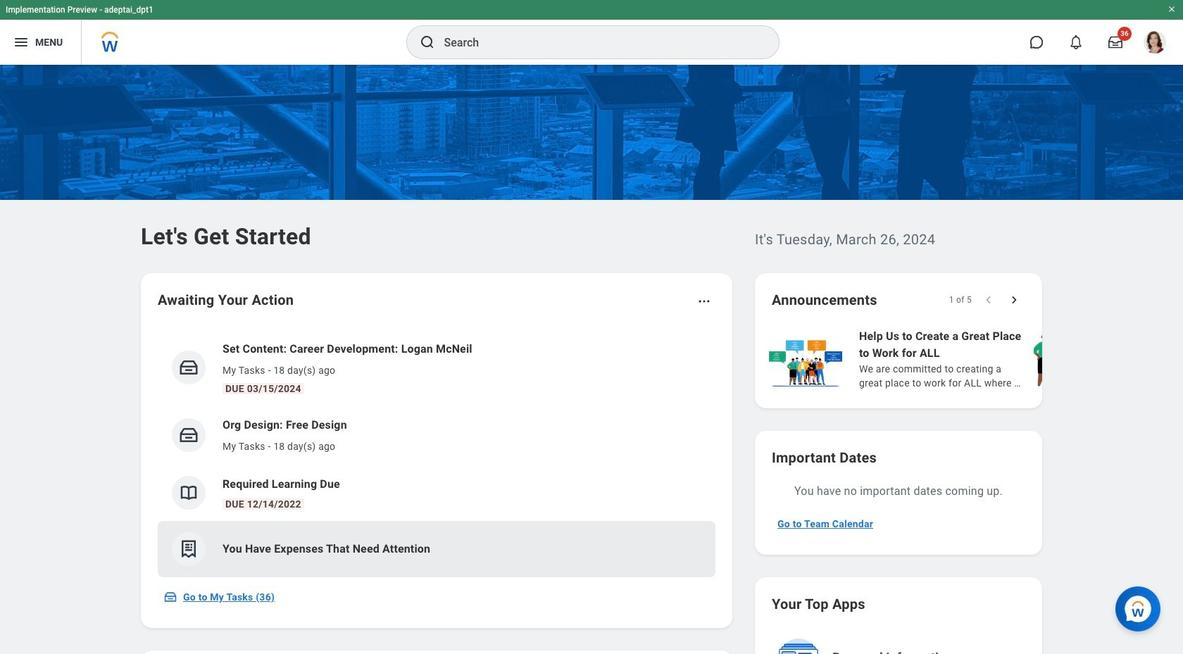 Task type: vqa. For each thing, say whether or not it's contained in the screenshot.
Time and Scheduling Hub "element"
no



Task type: locate. For each thing, give the bounding box(es) containing it.
0 horizontal spatial list
[[158, 330, 716, 577]]

profile logan mcneil image
[[1144, 31, 1166, 56]]

0 vertical spatial inbox image
[[178, 425, 199, 446]]

book open image
[[178, 482, 199, 504]]

chevron left small image
[[982, 293, 996, 307]]

0 horizontal spatial inbox image
[[163, 590, 177, 604]]

inbox image
[[178, 425, 199, 446], [163, 590, 177, 604]]

banner
[[0, 0, 1183, 65]]

close environment banner image
[[1168, 5, 1176, 13]]

Search Workday  search field
[[444, 27, 750, 58]]

chevron right small image
[[1007, 293, 1021, 307]]

main content
[[0, 65, 1183, 654]]

search image
[[419, 34, 436, 51]]

notifications large image
[[1069, 35, 1083, 49]]

list
[[766, 327, 1183, 392], [158, 330, 716, 577]]

status
[[949, 294, 972, 306]]



Task type: describe. For each thing, give the bounding box(es) containing it.
1 vertical spatial inbox image
[[163, 590, 177, 604]]

related actions image
[[697, 294, 711, 308]]

1 horizontal spatial inbox image
[[178, 425, 199, 446]]

justify image
[[13, 34, 30, 51]]

inbox large image
[[1108, 35, 1123, 49]]

1 horizontal spatial list
[[766, 327, 1183, 392]]

dashboard expenses image
[[178, 539, 199, 560]]

inbox image
[[178, 357, 199, 378]]



